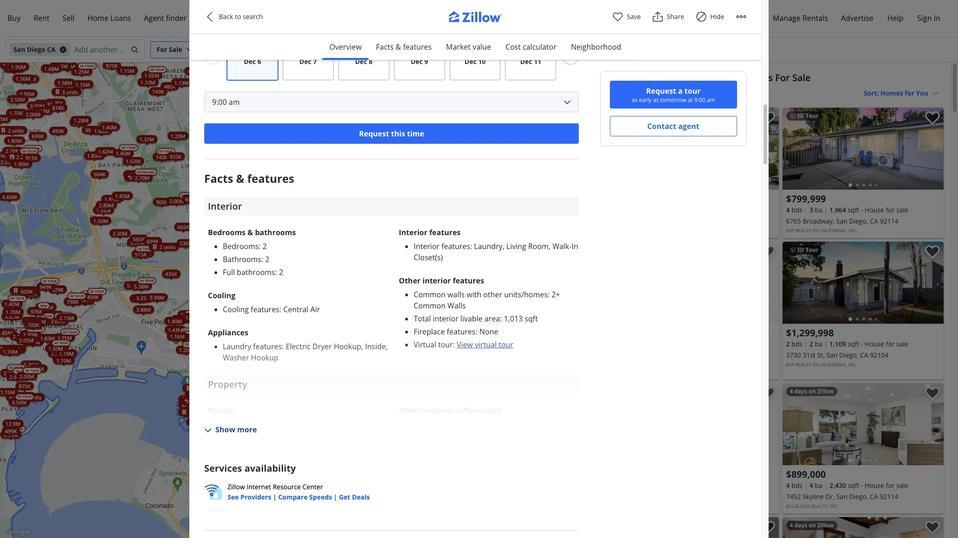 Task type: vqa. For each thing, say whether or not it's contained in the screenshot.


Task type: locate. For each thing, give the bounding box(es) containing it.
interior for other
[[423, 276, 451, 286]]

640k link up 820k
[[190, 375, 208, 383]]

2.35m link
[[185, 338, 206, 347]]

3.70m
[[21, 367, 36, 374]]

965k link
[[455, 266, 477, 279]]

3d inside 3d tour 1.68m
[[100, 123, 104, 127]]

640k link down "property"
[[218, 391, 237, 399]]

0 vertical spatial 529k link
[[237, 221, 255, 230]]

360k link
[[216, 138, 234, 146]]

2.00m inside 3d tour 3.50m 3d tour 2.00m
[[20, 150, 35, 157]]

7 inside button
[[313, 57, 317, 66]]

search image
[[131, 46, 138, 53]]

1.25m right 569k
[[246, 426, 260, 433]]

740k link
[[514, 124, 532, 132], [415, 315, 433, 323]]

new inside new 1.16m
[[182, 329, 190, 333]]

0 horizontal spatial 3.00m
[[30, 102, 45, 109]]

request inside request a tour as early as tomorrow at 9:00 am
[[646, 86, 677, 96]]

3 ba from the top
[[815, 481, 823, 490]]

3d inside 3d tour 1.50m
[[54, 341, 58, 345]]

property images, use arrow keys to navigate, image 1 of 38 group
[[782, 108, 944, 192]]

overview
[[330, 42, 362, 52]]

1.48m down remove tag icon
[[60, 63, 75, 70]]

1 4 days on zillow from the top
[[790, 388, 834, 395]]

3 for from the top
[[886, 481, 895, 490]]

0 vertical spatial 1.55m
[[7, 65, 22, 72]]

sqft up 7452 skyline dr, san diego, ca 92114 link on the bottom
[[848, 481, 859, 490]]

0 horizontal spatial 1.15m
[[0, 389, 15, 396]]

1.58m up "1.56m"
[[3, 61, 18, 68]]

new for 1.16m
[[182, 329, 190, 333]]

800k link
[[508, 240, 527, 248], [464, 370, 494, 382], [444, 401, 466, 414]]

new inside new 750k
[[522, 123, 530, 127]]

690k left 315k in the bottom of the page
[[396, 313, 408, 320]]

1.80m
[[10, 111, 25, 118], [7, 137, 22, 144], [17, 393, 32, 400]]

510k
[[422, 241, 434, 248]]

1.90m up 4.60m link
[[14, 160, 29, 167]]

dec inside sat dec 9
[[411, 57, 423, 66]]

sqft for $1,299,998
[[848, 340, 859, 349]]

5 dec from the left
[[465, 57, 477, 66]]

550k link
[[342, 192, 361, 200], [459, 408, 478, 416]]

0 vertical spatial 550k link
[[342, 192, 361, 200]]

1.28m link down 976k
[[28, 317, 49, 326]]

tour inside "3d tour 515k"
[[143, 247, 152, 251]]

0 horizontal spatial 1.25m
[[74, 68, 89, 75]]

1 sale from the top
[[896, 206, 908, 214]]

3747 hemlock st, san diego, ca 92113 image
[[617, 518, 779, 538]]

chevron left image for property images, use arrow keys to navigate, image 1 of 33 group
[[622, 143, 633, 154]]

3.00m link down electric dryer hookup, inside, washer hookup
[[295, 375, 316, 384]]

market
[[446, 42, 471, 52]]

6 dec from the left
[[520, 57, 532, 66]]

1.15m up 3.50m at the bottom left
[[0, 389, 15, 396]]

1.90m for top '1.90m' link
[[11, 63, 26, 70]]

6.95m
[[215, 355, 229, 362]]

1.40m inside 3d tour 1.40m
[[5, 300, 19, 307]]

3.40m
[[6, 346, 20, 353]]

1.10m for bottom 1.10m "link"
[[385, 285, 400, 292]]

0 vertical spatial 2.30m link
[[109, 229, 131, 237]]

1.90m
[[11, 63, 26, 70], [14, 160, 29, 167], [419, 213, 434, 220]]

sqft for $799,999
[[848, 206, 859, 214]]

2.05m
[[19, 337, 34, 343]]

san inside 3730 31st st, san diego, ca 92104 exp realty of california, inc.
[[826, 351, 838, 360]]

0 horizontal spatial 825k link
[[23, 318, 42, 327]]

chevron down image
[[186, 46, 193, 53], [404, 46, 412, 53], [461, 46, 468, 53]]

zillow for property images, use arrow keys to navigate, image 1 of 26 "group"
[[817, 522, 834, 530]]

1 horizontal spatial 1.05m link
[[201, 182, 222, 190]]

1 3d tour from the top
[[795, 112, 818, 120]]

430k inside 3d tour 430k
[[80, 296, 92, 303]]

0 horizontal spatial 1.19m link
[[56, 349, 77, 358]]

1 chevron left image from the left
[[622, 143, 633, 154]]

inc. down 6765 broadway, san diego, ca 92114 link
[[848, 227, 857, 234]]

1 of from the top
[[813, 227, 819, 234]]

bds up 6765
[[792, 206, 803, 214]]

825k link up parking
[[216, 388, 234, 396]]

1.28m for middle "1.28m" link
[[74, 116, 88, 123]]

- house for sale for $1,299,998
[[861, 340, 908, 349]]

0 horizontal spatial 695k link
[[218, 428, 237, 437]]

request for this
[[359, 128, 389, 139]]

729k up information
[[495, 384, 507, 391]]

4 bds for $899,000
[[786, 481, 803, 490]]

1.16m inside new 1.16m
[[170, 333, 185, 340]]

diego, inside 3730 31st st, san diego, ca 92104 exp realty of california, inc.
[[839, 351, 858, 360]]

1 vertical spatial 1.45m
[[115, 192, 130, 199]]

1 vertical spatial 1.35m link
[[302, 388, 323, 397]]

740k for bottom 740k link
[[418, 316, 430, 322]]

0 vertical spatial bds
[[792, 206, 803, 214]]

new for 739k
[[248, 303, 256, 307]]

92104
[[870, 351, 889, 360]]

1.10m for the topmost 1.10m "link"
[[141, 78, 155, 85]]

2 horizontal spatial 6
[[257, 57, 261, 66]]

tour inside request a tour as early as tomorrow at 9:00 am
[[685, 86, 701, 96]]

425k
[[348, 191, 360, 198], [429, 386, 441, 393]]

new inside new 976k
[[40, 304, 47, 308]]

1.05m down remove tag icon
[[53, 62, 68, 69]]

mon dec 11
[[520, 46, 541, 66]]

2 chevron right image from the top
[[763, 419, 774, 430]]

chevron right image
[[928, 143, 939, 154], [763, 277, 774, 288], [928, 277, 939, 288], [928, 419, 939, 430]]

zillow down realty,
[[817, 522, 834, 530]]

remove tag image
[[59, 46, 67, 53]]

690k link left 315k in the bottom of the page
[[392, 312, 411, 321]]

560k link
[[130, 235, 148, 243]]

dec inside dec 7 button
[[299, 57, 311, 66]]

1.99m
[[126, 171, 141, 178]]

ca inside 7452 skyline dr, san diego, ca 92114 big block realty, inc.
[[870, 493, 878, 501]]

0 vertical spatial 3.00m
[[30, 102, 45, 109]]

1.45m up 2.89m link
[[115, 192, 130, 199]]

1 vertical spatial 640k
[[221, 392, 233, 399]]

fri dec 8
[[355, 46, 373, 66]]

exp inside 3730 31st st, san diego, ca 92104 exp realty of california, inc.
[[786, 362, 794, 368]]

link
[[335, 171, 368, 184], [388, 181, 410, 194], [294, 293, 316, 305], [342, 295, 364, 308], [400, 361, 422, 374], [356, 399, 379, 412], [506, 402, 528, 414], [454, 418, 476, 430], [278, 434, 303, 447], [505, 435, 527, 447], [300, 439, 322, 452], [452, 469, 475, 482], [489, 515, 511, 528]]

showcase
[[137, 170, 155, 174], [218, 383, 236, 388], [195, 394, 213, 398], [195, 405, 213, 409], [229, 412, 247, 416]]

new inside new 665k
[[277, 304, 285, 308]]

1.83m link up 504k
[[84, 151, 105, 160]]

1.18m link
[[593, 146, 614, 154], [457, 288, 478, 296]]

500k link
[[70, 118, 88, 126], [226, 159, 245, 167]]

640k for top 640k link
[[193, 375, 205, 382]]

874k link
[[49, 103, 67, 112]]

property images, use arrow keys to navigate, image 1 of 57 group
[[782, 383, 944, 468]]

0 horizontal spatial 1.55m link
[[4, 64, 25, 73]]

2 for from the top
[[886, 340, 895, 349]]

5.00m
[[21, 75, 36, 82]]

0 horizontal spatial 399k
[[85, 126, 97, 133]]

950k
[[194, 229, 206, 236], [206, 347, 218, 354], [198, 421, 210, 428]]

895k down 976k
[[26, 318, 38, 325]]

1.45m inside 1.19m 3d tour 1.45m
[[116, 150, 131, 156]]

facts & features up 1.76m
[[204, 171, 294, 186]]

chevron down image up 410k at the left top
[[186, 46, 193, 53]]

900k
[[248, 156, 260, 163], [156, 198, 168, 205]]

2 realty from the top
[[795, 362, 811, 368]]

2 vertical spatial 2.50m
[[3, 431, 18, 438]]

1.85m down 504k
[[104, 195, 119, 202]]

2 4 bds from the top
[[786, 481, 803, 490]]

chevron right image inside property images, use arrow keys to navigate, image 1 of 38 group
[[928, 143, 939, 154]]

ba up st,
[[815, 340, 823, 349]]

1 vertical spatial 1.83m link
[[37, 334, 58, 342]]

chevron left image for property images, use arrow keys to navigate, image 1 of 38 group
[[787, 143, 798, 154]]

425k link
[[345, 190, 363, 199], [426, 386, 445, 394]]

clear field image
[[130, 46, 137, 53]]

3d inside 3d tour 499k
[[90, 289, 94, 294]]

1 horizontal spatial 875k link
[[385, 280, 403, 289]]

399k link up 1.62m link
[[82, 126, 100, 134]]

4 dec from the left
[[411, 57, 423, 66]]

1 horizontal spatial 3.00m
[[130, 239, 145, 246]]

3.70m link
[[18, 366, 39, 374]]

: down 859k
[[259, 241, 261, 252]]

3d inside 3d tour 1.40m
[[10, 296, 14, 301]]

1.80m link up 449k link
[[7, 110, 28, 119]]

inc. inside 6765 broadway, san diego, ca 92114 exp realty of california, inc.
[[848, 227, 857, 234]]

1.35m for middle 1.35m link
[[305, 389, 320, 396]]

0 horizontal spatial 729k link
[[210, 313, 229, 322]]

inc. for $799,999
[[848, 227, 857, 234]]

contact agent button
[[610, 116, 737, 136]]

585k link
[[430, 413, 449, 421]]

1.80m down 2.68m
[[17, 393, 32, 400]]

chevron left image inside property images, use arrow keys to navigate, image 1 of 33 group
[[622, 143, 633, 154]]

interior for interior features
[[399, 227, 427, 238]]

2 92114 from the top
[[880, 493, 898, 501]]

request for a
[[646, 86, 677, 96]]

1 92114 from the top
[[880, 217, 898, 226]]

sale up 3730 31st st, san diego, ca 92104 link
[[896, 340, 908, 349]]

main navigation
[[0, 0, 958, 37]]

1.15m inside 3d tour 1.15m
[[432, 234, 447, 241]]

600k
[[185, 195, 197, 202], [21, 288, 33, 295], [395, 318, 407, 325], [222, 384, 234, 391]]

chevron down image inside show more button
[[204, 427, 212, 435]]

3.00m link down 3.90m
[[27, 101, 48, 110]]

0 horizontal spatial 690k
[[396, 313, 408, 320]]

tour inside 3d tour 1.05m
[[155, 67, 164, 72]]

699k link up "3d tour 515k"
[[143, 237, 162, 245]]

2 vertical spatial 799k
[[190, 408, 202, 415]]

new for 976k
[[40, 304, 47, 308]]

799k link
[[22, 317, 40, 325], [29, 364, 47, 373], [187, 408, 205, 416]]

chevron left image for $899,000
[[787, 419, 798, 430]]

0 horizontal spatial 900k link
[[153, 198, 171, 206]]

1 vertical spatial 1.15m link
[[0, 388, 18, 396]]

1.65m
[[9, 155, 24, 162]]

2 sale from the top
[[896, 340, 908, 349]]

facts inside button
[[376, 42, 394, 52]]

0 vertical spatial 1.35m link
[[178, 310, 199, 319]]

0 horizontal spatial 825k
[[26, 319, 38, 326]]

6 left the 3d tour 779k
[[206, 418, 209, 425]]

1 dec from the left
[[244, 57, 256, 66]]

save this home image for 7452 skyline dr, san diego, ca 92114 image
[[925, 387, 940, 401]]

tour inside 3d tour 649k
[[237, 425, 246, 429]]

1 vertical spatial diego,
[[839, 351, 858, 360]]

1 chevron right image from the top
[[763, 143, 774, 154]]

1 horizontal spatial 3d tour link
[[242, 185, 267, 197]]

500k left 3d tour 1.68m
[[73, 119, 85, 126]]

2.89m link
[[96, 201, 117, 209]]

3.00m for the rightmost 3.00m link
[[298, 376, 313, 383]]

zillow down 3730 31st st, san diego, ca 92104 exp realty of california, inc.
[[817, 388, 834, 395]]

1 vertical spatial 925k link
[[489, 244, 507, 253]]

2 three dimensional image from the top
[[790, 247, 795, 253]]

2 vertical spatial 3d tour link
[[193, 410, 226, 423]]

3d tour 949k right 595k link
[[40, 279, 57, 290]]

0 vertical spatial zillow
[[655, 112, 672, 120]]

3 - from the top
[[861, 481, 863, 490]]

features inside button
[[403, 42, 432, 52]]

for for $1,299,998
[[886, 340, 895, 349]]

0 horizontal spatial 500k
[[73, 119, 85, 126]]

1 vertical spatial 425k link
[[426, 386, 445, 394]]

advertisement region
[[204, 478, 579, 516]]

bedrooms
[[208, 227, 246, 238], [223, 241, 259, 252]]

facts & features up 9
[[376, 42, 432, 52]]

600k link
[[182, 190, 204, 203], [18, 287, 36, 295], [392, 318, 410, 326], [219, 383, 237, 391]]

2.30m link down electric dryer hookup, inside, washer hookup
[[301, 373, 322, 381]]

3 dec from the left
[[355, 57, 367, 66]]

2 vertical spatial for
[[886, 481, 895, 490]]

570k
[[400, 312, 412, 319]]

2.15m
[[59, 314, 74, 321], [13, 333, 27, 340]]

2,430
[[829, 481, 846, 490]]

am
[[707, 96, 715, 104]]

1 realty from the top
[[795, 227, 811, 234]]

house for $799,999
[[865, 206, 884, 214]]

815k
[[220, 422, 231, 428]]

california, down broadway,
[[820, 227, 847, 234]]

1 horizontal spatial 1.10m
[[385, 285, 400, 292]]

days for 'property images, use arrow keys to navigate, image 1 of 57' group
[[794, 388, 807, 395]]

tour for $1,299,998
[[806, 246, 818, 254]]

875k up 570k 'link'
[[388, 281, 400, 288]]

1 bds from the top
[[792, 206, 803, 214]]

500k down 1.19m 3d tour 1.45m
[[229, 159, 241, 166]]

new 665k
[[268, 304, 285, 315]]

1 vertical spatial 3.00m
[[130, 239, 145, 246]]

save this home image for 6765 broadway, san diego, ca 92114 image
[[925, 111, 940, 125]]

2 tour from the top
[[806, 246, 818, 254]]

999 gage dr, san diego, ca 92106 image
[[617, 383, 779, 466]]

tour inside 3d tour 1.30m
[[313, 305, 322, 309]]

on
[[647, 112, 654, 120], [809, 388, 816, 395], [809, 522, 816, 530]]

1 - from the top
[[861, 206, 863, 214]]

3.00m down electric dryer hookup, inside, washer hookup
[[298, 376, 313, 383]]

2 california, from the top
[[820, 362, 847, 368]]

1 vertical spatial 1.05m
[[144, 71, 159, 78]]

3d tour 1.30m
[[302, 305, 322, 316]]

2.65m link
[[35, 303, 57, 311]]

3 - house for sale from the top
[[861, 481, 908, 490]]

3d inside 3d tour 2.15m
[[18, 329, 23, 333]]

1.50m down 4.25m
[[48, 345, 63, 352]]

895k for 895k link under 750k link
[[190, 418, 201, 425]]

value
[[473, 42, 491, 52]]

1 horizontal spatial 825k link
[[216, 388, 234, 396]]

3d inside 3d tour 2.68m
[[15, 369, 20, 373]]

1.27m link
[[509, 99, 534, 112]]

2 of from the top
[[813, 362, 819, 368]]

1.70m down 3d tour 1.50m
[[56, 355, 70, 362]]

2 house from the top
[[865, 340, 884, 349]]

775k inside showcase 775k
[[230, 416, 242, 423]]

heart image
[[612, 11, 623, 22]]

1 vertical spatial interior
[[399, 227, 427, 238]]

0 horizontal spatial 1.85m link
[[0, 328, 16, 337]]

4.00m
[[9, 394, 24, 401]]

save this home image
[[760, 111, 775, 125], [925, 111, 940, 125], [925, 387, 940, 401], [760, 521, 775, 535]]

900k link up 3d tour 1.76m
[[245, 155, 263, 164]]

941k
[[252, 305, 264, 312]]

600k link up 3d tour 1.40m
[[18, 287, 36, 295]]

1 vertical spatial 550k
[[462, 409, 474, 416]]

2.00m inside new 2.00m
[[169, 197, 184, 204]]

1.46m
[[193, 418, 208, 425]]

1 house from the top
[[865, 206, 884, 214]]

1.90m for bottommost '1.90m' link
[[419, 213, 434, 220]]

bds
[[792, 206, 803, 214], [792, 340, 803, 349], [792, 481, 803, 490]]

on down 31st
[[809, 388, 816, 395]]

1.80m for 1.80m link to the bottom
[[17, 393, 32, 400]]

interior inside total interior livable area : 1,013 sqft fireplace features : none virtual tour : view virtual tour
[[433, 314, 458, 324]]

dec left 10
[[465, 57, 477, 66]]

new link
[[464, 392, 486, 405]]

1.83m up 504k
[[87, 152, 102, 159]]

san right st,
[[826, 351, 838, 360]]

0 vertical spatial 1.19m
[[318, 142, 332, 149]]

2 vertical spatial 1.40m link
[[327, 345, 348, 353]]

600k link up 980k link
[[182, 190, 204, 203]]

1 horizontal spatial 1.83m link
[[84, 151, 105, 160]]

1 vertical spatial 790k link
[[454, 390, 476, 403]]

1.05m up 980k link
[[204, 182, 219, 189]]

house for $899,000
[[865, 481, 884, 490]]

1 three dimensional image from the top
[[790, 113, 795, 119]]

chevron left image inside 'property images, use arrow keys to navigate, image 1 of 57' group
[[787, 419, 798, 430]]

3d inside 3d tour 2.60m
[[56, 314, 61, 318]]

820k link
[[191, 385, 210, 393]]

diego
[[27, 45, 45, 54], [638, 71, 664, 84]]

diego, inside 7452 skyline dr, san diego, ca 92114 big block realty, inc.
[[849, 493, 868, 501]]

chevron right image for $1,299,998
[[928, 277, 939, 288]]

chevron left image
[[204, 11, 215, 22], [787, 277, 798, 288], [787, 419, 798, 430]]

2 - house for sale from the top
[[861, 340, 908, 349]]

2 vertical spatial -
[[861, 481, 863, 490]]

499k link down 3.50m at the bottom left
[[2, 427, 20, 435]]

san inside filters element
[[13, 45, 25, 54]]

for up 6765 broadway, san diego, ca 92114 link
[[886, 206, 895, 214]]

1 vertical spatial 1.35m
[[305, 389, 320, 396]]

1 california, from the top
[[820, 227, 847, 234]]

sqft right 1,013
[[525, 314, 538, 324]]

realty inside 6765 broadway, san diego, ca 92114 exp realty of california, inc.
[[795, 227, 811, 234]]

0 vertical spatial 925k
[[170, 153, 182, 160]]

2 ba
[[810, 340, 823, 349]]

1 vertical spatial 3d tour
[[795, 246, 818, 254]]

2 horizontal spatial 699k link
[[441, 310, 460, 319]]

399k for the left 399k link
[[85, 126, 97, 133]]

3d tour 949k
[[227, 232, 244, 243], [40, 279, 57, 290]]

1 vertical spatial 500k link
[[226, 159, 245, 167]]

0 horizontal spatial 475k
[[344, 193, 356, 200]]

san down 2,430 sqft
[[836, 493, 847, 501]]

1.13m link
[[171, 78, 192, 87]]

425k for the 425k link to the right
[[429, 386, 441, 393]]

for for $799,999
[[886, 206, 895, 214]]

150k link
[[334, 347, 352, 356]]

other for other property information
[[399, 406, 421, 416]]

725k up bathrooms
[[215, 242, 227, 249]]

349k
[[413, 133, 425, 139]]

0 vertical spatial 775k
[[443, 328, 455, 335]]

on for property images, use arrow keys to navigate, image 1 of 26 "group"
[[809, 522, 816, 530]]

399k for 399k link to the bottom
[[425, 241, 437, 248]]

740k for the right 740k link
[[517, 125, 529, 132]]

1.30m link up dryer
[[305, 305, 326, 313]]

request left this
[[359, 128, 389, 139]]

3d inside 3d tour 729k
[[227, 384, 231, 389]]

1.70m down 2.05m link
[[3, 348, 17, 355]]

2 vertical spatial 699k link
[[441, 310, 460, 319]]

900k link left 575k link
[[153, 198, 171, 206]]

san down 1,964 sqft
[[836, 217, 847, 226]]

1 horizontal spatial chevron left image
[[787, 143, 798, 154]]

3
[[62, 88, 65, 95], [810, 206, 813, 214], [20, 287, 23, 294], [189, 396, 192, 403], [233, 404, 236, 411], [189, 408, 192, 415], [200, 421, 203, 428], [218, 429, 221, 436]]

2 vertical spatial inc.
[[829, 503, 838, 510]]

of inside 6765 broadway, san diego, ca 92114 exp realty of california, inc.
[[813, 227, 819, 234]]

1.40m for right 1.40m link
[[330, 346, 345, 353]]

1.65m link
[[6, 154, 27, 162]]

1.90m up interior features
[[419, 213, 434, 220]]

chevron right image inside property images, use arrow keys to navigate, image 1 of 48 group
[[928, 277, 939, 288]]

625k
[[25, 290, 37, 297], [217, 369, 228, 375]]

4.95m link
[[383, 211, 404, 219]]

1.28m left 3d tour 1.68m
[[74, 116, 88, 123]]

tour inside 3d tour 4.25m
[[68, 330, 77, 334]]

2 4 days on zillow from the top
[[790, 522, 834, 530]]

2 horizontal spatial 1.35m link
[[366, 490, 387, 498]]

750k link
[[184, 401, 202, 409]]

720k
[[222, 429, 234, 436]]

1 horizontal spatial request
[[646, 86, 677, 96]]

2.68m
[[10, 373, 24, 380]]

515k
[[135, 250, 147, 257]]

1 for from the top
[[886, 206, 895, 214]]

tour inside 3d tour 1.68m
[[105, 123, 114, 127]]

2 - from the top
[[861, 340, 863, 349]]

1 4 bds from the top
[[786, 206, 803, 214]]

tour inside 3d tour 1.50m
[[59, 341, 68, 345]]

main content
[[610, 63, 951, 538]]

2 bds from the top
[[792, 340, 803, 349]]

ba for $899,000
[[815, 481, 823, 490]]

3.29m
[[46, 311, 61, 318]]

- for $799,999
[[861, 206, 863, 214]]

1.10m link left 480k
[[137, 78, 159, 86]]

google image
[[2, 526, 33, 538]]

1 vertical spatial 1.58m link
[[54, 78, 75, 87]]

cost
[[506, 42, 521, 52]]

2 vertical spatial - house for sale
[[861, 481, 908, 490]]

0 vertical spatial 4 days on zillow
[[790, 388, 834, 395]]

1.35m for the topmost 1.35m link
[[181, 311, 195, 318]]

2 common from the top
[[414, 301, 446, 311]]

1 exp from the top
[[786, 227, 794, 234]]

walk-
[[552, 241, 572, 252]]

1.05m inside 3d tour 1.05m
[[144, 71, 159, 78]]

chevron right image inside property images, use arrow keys to navigate, image 1 of 33 group
[[763, 143, 774, 154]]

1.85m for left 1.85m link
[[0, 329, 12, 336]]

460k
[[79, 297, 91, 304]]

chevron right image inside property images, use arrow keys to navigate, image 1 of 17 group
[[763, 419, 774, 430]]

share image
[[652, 11, 663, 22]]

sqft inside total interior livable area : 1,013 sqft fireplace features : none virtual tour : view virtual tour
[[525, 314, 538, 324]]

new inside new 739k
[[248, 303, 256, 307]]

1 horizontal spatial 1.18m
[[596, 146, 611, 153]]

1 vertical spatial 475k
[[419, 315, 431, 322]]

1 horizontal spatial 725k
[[215, 242, 227, 249]]

2 chevron left image from the left
[[787, 143, 798, 154]]

1 - house for sale from the top
[[861, 206, 908, 214]]

1 chevron down image from the left
[[186, 46, 193, 53]]

3d tour 1.68m
[[94, 123, 114, 134]]

2.00m inside "3d tour 2.00m"
[[19, 373, 34, 379]]

640k down "property"
[[221, 392, 233, 399]]

1.70m inside 3d tour 1.70m
[[289, 313, 303, 320]]

1 vertical spatial 2.50m link
[[22, 338, 43, 346]]

chevron left image for $1,299,998
[[787, 277, 798, 288]]

2 ba from the top
[[815, 340, 823, 349]]

925k left living
[[492, 245, 504, 252]]

3d tour 1.15m
[[432, 230, 452, 241]]

2 3d tour from the top
[[795, 246, 818, 254]]

2 vertical spatial ba
[[815, 481, 823, 490]]

0 horizontal spatial 550k
[[345, 193, 357, 200]]

close image
[[542, 76, 549, 83]]

with
[[467, 290, 481, 300]]

2 exp from the top
[[786, 362, 794, 368]]

1 horizontal spatial 1.58m
[[57, 79, 72, 86]]

625k link
[[22, 290, 40, 298], [213, 368, 232, 376]]

3 sale from the top
[[896, 481, 908, 490]]

824k link
[[203, 324, 222, 332]]

inc. inside 7452 skyline dr, san diego, ca 92114 big block realty, inc.
[[829, 503, 838, 510]]

dec left the 8
[[355, 57, 367, 66]]

2 dec from the left
[[299, 57, 311, 66]]

4 days on zillow for property images, use arrow keys to navigate, image 1 of 26 "group"
[[790, 522, 834, 530]]

1.18m down 870k at the right top of the page
[[596, 146, 611, 153]]

home loans
[[87, 13, 131, 23]]

sale for $899,000
[[896, 481, 908, 490]]

san diego ca real estate & homes for sale
[[619, 71, 811, 84]]

2.30m link left 560k
[[109, 229, 131, 237]]

agent
[[678, 121, 700, 131]]

1.50m down 2.89m
[[93, 217, 108, 224]]

1 horizontal spatial 1.35m link
[[302, 388, 323, 397]]

chevron down image
[[332, 46, 340, 53], [932, 89, 940, 97], [204, 427, 212, 435]]

1.28m for rightmost "1.28m" link
[[319, 390, 333, 397]]

chevron left image
[[622, 143, 633, 154], [787, 143, 798, 154]]

980k
[[206, 213, 218, 220]]

1.40m for 1.40m link to the top
[[102, 123, 117, 130]]

new inside new 2.00m
[[182, 193, 189, 198]]

3 house from the top
[[865, 481, 884, 490]]

0 horizontal spatial 2.20m link
[[2, 147, 23, 155]]

0 vertical spatial 625k link
[[22, 290, 40, 298]]

849k
[[512, 290, 524, 297]]

3d inside 3d tour 1.15m
[[438, 230, 442, 234]]

property images, use arrow keys to navigate, image 1 of 33 group
[[617, 108, 779, 192]]

three dimensional image
[[790, 113, 795, 119], [790, 247, 795, 253]]

realty down 6765
[[795, 227, 811, 234]]

1.90m link up 4.60m link
[[11, 160, 32, 168]]

1.80m link down 2.68m
[[14, 392, 35, 400]]

750k inside new 750k
[[513, 126, 525, 133]]

1.58m link left 1.75m at the left of page
[[54, 78, 75, 87]]

1.90m link up "1.56m"
[[8, 62, 29, 71]]

699k link up 915k
[[29, 132, 47, 140]]

740k down 315k link
[[418, 316, 430, 322]]

825k
[[26, 319, 38, 326], [219, 389, 231, 396]]

1 vertical spatial 7
[[210, 428, 213, 435]]

1.15m right 975k
[[120, 67, 135, 74]]

2 horizontal spatial 3.00m
[[298, 376, 313, 383]]

chevron right image
[[763, 143, 774, 154], [763, 419, 774, 430]]

1 common from the top
[[414, 290, 446, 300]]

2.20m link down 3.89m
[[207, 347, 228, 355]]

3d inside 3d tour 725k
[[196, 138, 200, 142]]

property images, use arrow keys to navigate, image 1 of 27 group
[[617, 242, 779, 326]]

1 horizontal spatial 1.28m
[[74, 116, 88, 123]]

699k link
[[29, 132, 47, 140], [143, 237, 162, 245], [441, 310, 460, 319]]

1.30m down 750k link
[[193, 418, 208, 425]]

1.05m link down remove tag icon
[[50, 61, 71, 70]]

950k inside 3d tour 950k
[[206, 347, 218, 354]]

700k
[[388, 69, 400, 76], [27, 321, 39, 328], [199, 388, 211, 395]]

729k link up 824k
[[210, 313, 229, 322]]

1 vertical spatial 775k
[[230, 416, 242, 423]]

4 units
[[199, 391, 215, 398], [221, 421, 237, 428]]

4 bds for $799,999
[[786, 206, 803, 214]]

0 vertical spatial 729k link
[[210, 313, 229, 322]]

1 horizontal spatial 475k link
[[416, 314, 434, 323]]

diego for san diego ca
[[27, 45, 45, 54]]

1.19m inside 1.19m 3d tour 1.45m
[[318, 142, 332, 149]]

900k left new 2.00m
[[156, 198, 168, 205]]

save this home image
[[760, 246, 775, 259], [925, 246, 940, 259], [760, 387, 775, 401], [925, 521, 940, 535]]

399k
[[85, 126, 97, 133], [425, 241, 437, 248]]

1 tour from the top
[[806, 112, 818, 120]]

1.18m link down 870k at the right top of the page
[[593, 146, 614, 154]]

0 horizontal spatial 1.10m
[[141, 78, 155, 85]]

total interior livable area : 1,013 sqft fireplace features : none virtual tour : view virtual tour
[[414, 314, 538, 350]]

790k link
[[469, 308, 488, 316], [454, 390, 476, 403]]

in inside 'laundry, living room, walk-in closet(s)'
[[572, 241, 578, 252]]

on down realty,
[[809, 522, 816, 530]]

399k up 1.62m link
[[85, 126, 97, 133]]

full
[[223, 267, 235, 278]]

sale up 6765 broadway, san diego, ca 92114 link
[[896, 206, 908, 214]]

3d tour 2.40m
[[32, 314, 52, 325]]

2 other from the top
[[399, 406, 421, 416]]

1 horizontal spatial 529k link
[[237, 221, 255, 230]]

0 vertical spatial 875k
[[388, 281, 400, 288]]

tour inside 3d tour 1.20m
[[190, 342, 199, 347]]

0 horizontal spatial 529k link
[[136, 249, 154, 257]]

1.30m up this
[[392, 90, 406, 97]]

tour inside the 3d tour 779k
[[217, 424, 226, 428]]

diego, for $899,000
[[849, 493, 868, 501]]

1.28m down 976k
[[31, 318, 46, 325]]

1 other from the top
[[399, 276, 421, 286]]

tour down broadway,
[[806, 246, 818, 254]]

california, inside 3730 31st st, san diego, ca 92104 exp realty of california, inc.
[[820, 362, 847, 368]]

299k link
[[213, 432, 231, 441]]

1 vertical spatial inc.
[[848, 362, 857, 368]]

ba for $1,299,998
[[815, 340, 823, 349]]

3 bds from the top
[[792, 481, 803, 490]]

map region
[[0, 2, 702, 538]]

1.55m link down 1.45m link
[[93, 206, 114, 214]]

1 vertical spatial 625k link
[[213, 368, 232, 376]]

2.20m link left 915k
[[2, 147, 23, 155]]

0 vertical spatial 499k link
[[49, 127, 67, 135]]

ca inside filters element
[[47, 45, 56, 54]]

1 vertical spatial 92114
[[880, 493, 898, 501]]

1 ba from the top
[[815, 206, 823, 214]]

3d tour for $1,299,998
[[795, 246, 818, 254]]

925k up other interior features
[[435, 262, 447, 269]]

4126 donna ave, san diego, ca 92115 image
[[782, 518, 944, 538]]

0 vertical spatial 550k
[[345, 193, 357, 200]]

2 1.16m from the top
[[170, 333, 185, 340]]

0 vertical spatial 690k
[[396, 313, 408, 320]]



Task type: describe. For each thing, give the bounding box(es) containing it.
3d inside 3d tour 1.05m
[[150, 67, 154, 72]]

3d inside 3d tour 4.25m
[[63, 330, 67, 334]]

view virtual tour link
[[457, 340, 513, 350]]

advertise link
[[835, 7, 880, 29]]

tour inside 3d tour 445k
[[223, 121, 232, 125]]

: left the '2+'
[[548, 290, 550, 300]]

3d inside 3d tour 798k
[[70, 294, 74, 298]]

1 vertical spatial 695k
[[221, 429, 233, 436]]

273k
[[415, 130, 427, 137]]

2.00m link down the 2.10m 'link'
[[23, 110, 44, 118]]

92114 inside 7452 skyline dr, san diego, ca 92114 big block realty, inc.
[[880, 493, 898, 501]]

895k link left air
[[287, 307, 305, 315]]

1 horizontal spatial 1.19m link
[[314, 142, 336, 150]]

units/homes
[[504, 290, 548, 300]]

show more link
[[204, 424, 257, 436]]

538k
[[240, 224, 252, 231]]

inside,
[[365, 342, 388, 352]]

6765 broadway, san diego, ca 92114 image
[[782, 108, 944, 190]]

real
[[680, 71, 700, 84]]

7452 skyline dr, san diego, ca 92114 image
[[782, 383, 944, 466]]

new 2.00m
[[169, 193, 189, 204]]

3d tour 2.15m
[[13, 329, 33, 340]]

900k for topmost 900k link
[[248, 156, 260, 163]]

3d inside 3d tour 1.70m
[[294, 309, 298, 314]]

729k up 824k
[[214, 314, 226, 321]]

1.50m inside 3d tour 1.50m
[[48, 345, 63, 352]]

1.45m link
[[112, 191, 133, 200]]

new inside the new 790k
[[467, 391, 474, 396]]

interior for interior features :
[[414, 241, 440, 252]]

640k for the rightmost 640k link
[[221, 392, 233, 399]]

advertise
[[841, 13, 873, 23]]

0 vertical spatial chevron left image
[[204, 11, 215, 22]]

729k inside 3d tour 729k
[[224, 388, 236, 395]]

396k
[[222, 297, 234, 304]]

0 horizontal spatial 499k link
[[2, 427, 20, 435]]

1 horizontal spatial 640k link
[[218, 391, 237, 399]]

899k
[[219, 299, 231, 306]]

1 horizontal spatial 4 units
[[221, 421, 237, 428]]

1 vertical spatial 875k link
[[15, 382, 34, 390]]

new for 2.00m
[[182, 193, 189, 198]]

0 horizontal spatial 750k
[[187, 401, 199, 408]]

1.50m inside new 1.50m
[[175, 316, 189, 323]]

this
[[391, 128, 405, 139]]

tour inside 3d tour 798k
[[75, 294, 84, 298]]

2 horizontal spatial 3.00m link
[[295, 375, 316, 384]]

0 horizontal spatial 399k link
[[82, 126, 100, 134]]

2.30m left 3.70m
[[3, 370, 18, 377]]

1.35m for the rightmost 1.35m link
[[369, 490, 384, 497]]

realty inside 3730 31st st, san diego, ca 92104 exp realty of california, inc.
[[795, 362, 811, 368]]

chevron down image inside filters element
[[332, 46, 340, 53]]

1 vertical spatial 700k
[[27, 321, 39, 328]]

1.90m for middle '1.90m' link
[[14, 160, 29, 167]]

filters element
[[0, 37, 958, 63]]

1.30m right 3d tour 1.70m
[[308, 306, 323, 313]]

1 vertical spatial 825k link
[[216, 388, 234, 396]]

3d inside "3d tour 515k"
[[138, 247, 142, 251]]

1 1.16m from the top
[[170, 333, 185, 340]]

669k
[[431, 323, 443, 330]]

1.57m link
[[32, 107, 53, 115]]

398k
[[390, 152, 401, 159]]

diego for san diego ca real estate & homes for sale
[[638, 71, 664, 84]]

0 horizontal spatial 1.05m
[[53, 62, 68, 69]]

finder
[[166, 13, 187, 23]]

of inside 3730 31st st, san diego, ca 92104 exp realty of california, inc.
[[813, 362, 819, 368]]

contact
[[648, 121, 677, 131]]

1.30m link up this
[[388, 90, 410, 98]]

4 days on zillow for 'property images, use arrow keys to navigate, image 1 of 57' group
[[790, 388, 834, 395]]

0 vertical spatial 3d tour 1.25m
[[74, 64, 94, 75]]

895k link down 976k
[[22, 317, 41, 326]]

2 horizontal spatial chevron down image
[[932, 89, 940, 97]]

895k link down 750k link
[[186, 417, 205, 426]]

560k
[[133, 235, 145, 242]]

hookup,
[[334, 342, 363, 352]]

bds for $799,999
[[792, 206, 803, 214]]

2.08m
[[192, 363, 207, 370]]

0 vertical spatial 2.15m
[[59, 314, 74, 321]]

1.30m link up 3d tour 950k
[[212, 334, 233, 343]]

2+
[[552, 290, 560, 300]]

chevron right image inside property images, use arrow keys to navigate, image 1 of 27 group
[[763, 277, 774, 288]]

: left 1,013
[[500, 314, 502, 324]]

1.50m up dryer
[[308, 306, 323, 313]]

1.70m up 449k link
[[9, 109, 24, 116]]

0 vertical spatial 475k link
[[341, 188, 363, 201]]

1 horizontal spatial 1.48m
[[60, 63, 75, 70]]

0 vertical spatial 625k
[[25, 290, 37, 297]]

600k link right 929k
[[219, 383, 237, 391]]

loans
[[110, 13, 131, 23]]

1 vertical spatial 825k
[[219, 389, 231, 396]]

2 horizontal spatial 700k
[[388, 69, 400, 76]]

508k
[[197, 393, 209, 399]]

1 horizontal spatial 989k
[[446, 116, 457, 123]]

3.40m link
[[0, 345, 23, 353]]

1.37m link
[[136, 135, 157, 143]]

: left laundry,
[[470, 241, 472, 252]]

$799,999
[[786, 193, 826, 205]]

0 vertical spatial 3d tour 949k
[[227, 232, 244, 243]]

895k for 895k link under 976k
[[26, 318, 38, 325]]

2.08m link
[[189, 362, 210, 371]]

895k for 895k link on the left of air
[[290, 308, 302, 314]]

895k for 895k link under 3.89m
[[216, 337, 228, 344]]

0 horizontal spatial facts & features
[[204, 171, 294, 186]]

1 horizontal spatial 499k link
[[49, 127, 67, 135]]

2.30m down 2.40m
[[23, 331, 38, 338]]

499k inside 3d tour 499k
[[87, 293, 99, 300]]

1.30m inside 3d tour 1.30m
[[302, 309, 317, 316]]

virtual
[[414, 340, 436, 350]]

sat dec 9
[[411, 46, 428, 66]]

sign
[[917, 13, 932, 23]]

849k link
[[509, 289, 527, 298]]

laundry,
[[474, 241, 504, 252]]

1 vertical spatial 550k link
[[459, 408, 478, 416]]

tour inside 3d tour 2.50m
[[14, 427, 23, 431]]

1.30m link up 779k
[[190, 418, 211, 426]]

1.99m link
[[123, 170, 144, 178]]

tour inside 3d tour 729k
[[232, 384, 241, 389]]

3d tour 649k
[[229, 425, 246, 436]]

request a tour as early as tomorrow at 9:00 am
[[632, 86, 715, 104]]

dec inside button
[[244, 57, 256, 66]]

2 as from the left
[[653, 96, 659, 104]]

375k link
[[214, 127, 232, 136]]

6765 broadway, san diego, ca 92114 exp realty of california, inc.
[[786, 217, 898, 234]]

3d inside 3d tour 1.20m
[[185, 342, 189, 347]]

1.19m for 1.19m
[[59, 350, 74, 357]]

1 horizontal spatial 6
[[206, 418, 209, 425]]

- house for sale for $799,999
[[861, 206, 908, 214]]

tour inside 3d tour 430k
[[88, 292, 97, 296]]

1.50m down 1.20m 3.88m
[[185, 314, 200, 321]]

sign in
[[917, 13, 940, 23]]

save this home image for the 3950 ohio st unit 230, san diego, ca 92104 image
[[760, 111, 775, 125]]

0 horizontal spatial 949k
[[40, 283, 52, 290]]

375k
[[217, 128, 229, 135]]

385k
[[465, 301, 477, 308]]

0 vertical spatial 2.50m
[[10, 96, 25, 102]]

0 vertical spatial 800k link
[[508, 240, 527, 248]]

3d inside 3d tour 5.38m
[[140, 279, 144, 283]]

1 vertical spatial 800k link
[[464, 370, 494, 382]]

three dimensional image for $1,299,998
[[790, 247, 795, 253]]

bds for $899,000
[[792, 481, 803, 490]]

cooling cooling features : central air
[[208, 291, 320, 315]]

1 horizontal spatial 700k
[[199, 388, 211, 395]]

1 horizontal spatial 740k link
[[514, 124, 532, 132]]

10
[[478, 57, 486, 66]]

2 vertical spatial 950k
[[198, 421, 210, 428]]

2.30m down electric dryer hookup, inside, washer hookup
[[304, 373, 319, 380]]

0 vertical spatial 700k link
[[385, 68, 404, 77]]

0 vertical spatial 1.80m link
[[7, 110, 28, 119]]

zillow for property images, use arrow keys to navigate, image 1 of 33 group
[[655, 112, 672, 120]]

92114 inside 6765 broadway, san diego, ca 92114 exp realty of california, inc.
[[880, 217, 898, 226]]

1 vertical spatial 1.90m link
[[11, 160, 32, 168]]

3.00m for 3.00m link to the top
[[30, 102, 45, 109]]

new inside 'link'
[[476, 393, 484, 397]]

1 vertical spatial cooling
[[223, 304, 249, 315]]

3d inside "3d tour 2.00m"
[[25, 369, 29, 373]]

390 san antonio ave apt 13c, san diego, ca 92106 image
[[617, 242, 779, 324]]

3d tour for $799,999
[[795, 112, 818, 120]]

0 horizontal spatial 3d tour link
[[193, 410, 226, 423]]

3d inside 3d tour 2.50m
[[9, 427, 13, 431]]

1 vertical spatial 2.20m link
[[207, 347, 228, 355]]

tour inside 3d tour 725k
[[201, 138, 210, 142]]

3d inside 1.19m 3d tour 1.45m
[[121, 146, 126, 150]]

790k inside the new 790k
[[457, 395, 469, 402]]

inc. for $899,000
[[829, 503, 838, 510]]

2.10m
[[37, 100, 52, 107]]

649k inside 3d tour 649k
[[229, 429, 241, 436]]

3d inside 3d tour 445k
[[217, 121, 222, 125]]

1.13m
[[174, 79, 189, 86]]

in inside navigation
[[934, 13, 940, 23]]

0 vertical spatial 1.10m link
[[137, 78, 159, 86]]

934k link
[[462, 130, 480, 138]]

1.70m down 1.95m on the bottom left of page
[[56, 357, 71, 364]]

days for property images, use arrow keys to navigate, image 1 of 33 group
[[633, 112, 645, 120]]

1.85m for the right 1.85m link
[[104, 195, 119, 202]]

more
[[237, 425, 257, 435]]

: down 859k 'link'
[[261, 254, 263, 265]]

1.30m up 1.95m on the bottom left of page
[[51, 342, 66, 349]]

: left none
[[476, 327, 477, 337]]

0 vertical spatial 529k
[[240, 222, 252, 229]]

skip link list tab list
[[322, 34, 629, 60]]

1.30m left 870k link
[[561, 135, 575, 142]]

449k
[[6, 127, 18, 134]]

0 vertical spatial bathrooms
[[255, 227, 296, 238]]

tour inside 3d tour 140k
[[164, 149, 173, 153]]

1 horizontal spatial 430k
[[165, 270, 177, 277]]

sell
[[62, 13, 74, 23]]

& inside button
[[396, 42, 401, 52]]

1 vertical spatial 6
[[192, 409, 194, 415]]

1.40m for the middle 1.40m link
[[167, 317, 182, 324]]

tour inside 3d tour 2.40m
[[43, 314, 52, 318]]

3.98m
[[133, 295, 148, 302]]

other for other interior features
[[399, 276, 421, 286]]

show
[[215, 425, 235, 435]]

2.30m left 560k
[[113, 230, 127, 237]]

facts & features inside facts & features button
[[376, 42, 432, 52]]

property images, use arrow keys to navigate, image 1 of 29 group
[[617, 518, 779, 538]]

property images, use arrow keys to navigate, image 1 of 26 group
[[782, 518, 944, 538]]

three dimensional image for $799,999
[[790, 113, 795, 119]]

tour inside 1.19m 3d tour 1.45m
[[127, 146, 136, 150]]

490k
[[219, 414, 230, 421]]

1.56m
[[16, 75, 30, 82]]

1,109 sqft
[[829, 340, 859, 349]]

3d inside 3d tour 1.76m
[[259, 186, 264, 191]]

979k link
[[432, 331, 450, 339]]

room,
[[528, 241, 551, 252]]

new for 750k
[[522, 123, 530, 127]]

0 vertical spatial bedrooms
[[208, 227, 246, 238]]

- for $899,000
[[861, 481, 863, 490]]

information
[[457, 406, 502, 416]]

3d tour 798k
[[67, 294, 84, 305]]

san inside 7452 skyline dr, san diego, ca 92114 big block realty, inc.
[[836, 493, 847, 501]]

875k for bottommost 875k link
[[19, 383, 31, 390]]

3d inside the 3d tour 779k
[[212, 424, 216, 428]]

tour inside 3d tour 1.40m
[[15, 296, 24, 301]]

0 vertical spatial 640k link
[[190, 375, 208, 383]]

features inside cooling cooling features : central air
[[251, 304, 279, 315]]

1.76m
[[254, 190, 269, 197]]

1 vertical spatial 699k
[[147, 238, 159, 245]]

diego, inside 6765 broadway, san diego, ca 92114 exp realty of california, inc.
[[849, 217, 868, 226]]

2 vertical spatial 1.15m
[[0, 389, 15, 396]]

1.95m
[[53, 350, 68, 357]]

570k link
[[397, 312, 415, 320]]

1 horizontal spatial 1.40m link
[[164, 317, 185, 325]]

property images, use arrow keys to navigate, image 1 of 48 group
[[782, 242, 944, 326]]

2.50m inside 3d tour 2.50m
[[3, 431, 18, 438]]

0 vertical spatial 949k
[[227, 236, 238, 243]]

: up cooling cooling features : central air on the left of page
[[275, 267, 277, 278]]

hookup
[[251, 353, 278, 363]]

chevron right image for $899,000
[[928, 419, 939, 430]]

895k link down 3.89m
[[213, 336, 232, 345]]

2.00m link down 4.25m
[[48, 349, 69, 358]]

1 horizontal spatial 800k
[[475, 374, 487, 381]]

more image
[[736, 11, 747, 22]]

new for 1.50m
[[187, 312, 194, 316]]

1.53m
[[126, 157, 141, 164]]

common walls with other units/homes :
[[414, 290, 552, 300]]

dec for dec 11
[[520, 57, 532, 66]]

1.55m for the bottommost 1.55m link
[[96, 206, 111, 213]]

3950 ohio st unit 230, san diego, ca 92104 image
[[617, 108, 779, 190]]

cost calculator
[[506, 42, 557, 52]]

california, inside 6765 broadway, san diego, ca 92114 exp realty of california, inc.
[[820, 227, 847, 234]]

745k
[[214, 427, 226, 434]]

915k link
[[22, 153, 41, 162]]

710k link
[[416, 407, 434, 416]]

1 vertical spatial 1.18m link
[[457, 288, 478, 296]]

1.75m
[[75, 81, 90, 88]]

859k link
[[246, 222, 265, 230]]

934k
[[465, 131, 477, 138]]

ca inside 6765 broadway, san diego, ca 92114 exp realty of california, inc.
[[870, 217, 878, 226]]

ba for $799,999
[[815, 206, 823, 214]]

on for property images, use arrow keys to navigate, image 1 of 33 group
[[647, 112, 654, 120]]

3.00m for middle 3.00m link
[[130, 239, 145, 246]]

sale for $799,999
[[896, 206, 908, 214]]

1 vertical spatial 475k link
[[416, 314, 434, 323]]

0 horizontal spatial 690k link
[[392, 312, 411, 321]]

0 vertical spatial 3d tour 2.30m
[[23, 327, 43, 338]]

150k
[[337, 348, 349, 355]]

1.55m for 1.55m link to the left
[[7, 65, 22, 72]]

1 horizontal spatial 625k
[[217, 369, 228, 375]]

1.70m down 3d tour 1.40m
[[6, 308, 20, 315]]

2 horizontal spatial 3d tour link
[[504, 297, 529, 310]]

total
[[414, 314, 431, 324]]

385k link
[[462, 300, 480, 309]]

1.19m for 1.19m 3d tour 1.45m
[[318, 142, 332, 149]]

1.36m link
[[446, 120, 467, 128]]

interior for total
[[433, 314, 458, 324]]

2 chevron down image from the left
[[404, 46, 412, 53]]

features inside total interior livable area : 1,013 sqft fireplace features : none virtual tour : view virtual tour
[[447, 327, 476, 337]]

3d tour 2.68m
[[10, 369, 29, 380]]

sqft for $899,000
[[848, 481, 859, 490]]

0 vertical spatial 1.83m link
[[84, 151, 105, 160]]

diego, for $1,299,998
[[839, 351, 858, 360]]

3 chevron down image from the left
[[461, 46, 468, 53]]

1 vertical spatial 989k link
[[288, 186, 306, 195]]

1 as from the left
[[632, 96, 638, 104]]

7 inside map region
[[210, 428, 213, 435]]

0 vertical spatial 800k
[[512, 240, 524, 247]]

dec for dec 10
[[465, 57, 477, 66]]

1.25m link
[[415, 208, 440, 221]]

1.30m link left 870k link
[[557, 134, 578, 143]]

2.20m up 6.95m
[[210, 347, 225, 354]]

tour inside 3d tour 2.68m
[[20, 369, 29, 373]]

showcase for 2 units
[[218, 383, 236, 388]]

1 vertical spatial 1.05m link
[[201, 182, 222, 190]]

tour inside 3d tour 1.76m
[[265, 186, 274, 191]]

1.30m link down 4.25m
[[48, 342, 69, 350]]

chevron right image for $799,999
[[928, 143, 939, 154]]

0 horizontal spatial 500k link
[[70, 118, 88, 126]]

main content containing san diego ca real estate & homes for sale
[[610, 63, 951, 538]]

inc. inside 3730 31st st, san diego, ca 92104 exp realty of california, inc.
[[848, 362, 857, 368]]

2.65m
[[39, 303, 53, 310]]

0 horizontal spatial 625k link
[[22, 290, 40, 298]]

425k for the left the 425k link
[[348, 191, 360, 198]]

0 vertical spatial 3.00m link
[[27, 101, 48, 110]]

for for $899,000
[[886, 481, 895, 490]]

0 vertical spatial 695k
[[464, 275, 476, 282]]

875k for the rightmost 875k link
[[388, 281, 400, 288]]

925k for the leftmost '925k' link
[[170, 153, 182, 160]]

showcase for 5 units
[[195, 405, 213, 409]]

2 bds
[[786, 340, 803, 349]]

396k link
[[219, 297, 237, 305]]

san up 500
[[619, 71, 636, 84]]

: inside cooling cooling features : central air
[[279, 304, 281, 315]]

0 horizontal spatial 425k link
[[345, 190, 363, 199]]

interior for interior
[[208, 200, 242, 213]]

1 vertical spatial 2.30m link
[[301, 373, 322, 381]]

649k inside 649k link
[[193, 399, 205, 406]]

at
[[688, 96, 693, 104]]

670k link
[[343, 339, 361, 347]]

975k
[[106, 62, 118, 68]]

1.30m up 3d tour 950k
[[215, 335, 230, 342]]

600k link down 315k link
[[392, 318, 410, 326]]

0 vertical spatial 1.58m
[[3, 61, 18, 68]]

725k inside 3d tour 725k
[[193, 142, 205, 149]]

sale for $1,299,998
[[896, 340, 908, 349]]

1 horizontal spatial tour
[[499, 340, 513, 350]]

2 horizontal spatial 1.25m
[[418, 213, 433, 220]]

0 horizontal spatial 1.83m
[[40, 335, 55, 342]]

tour inside 3d tour 5.38m
[[145, 279, 154, 283]]

1.28m for "1.28m" link to the left
[[31, 318, 46, 325]]

925k for the right '925k' link
[[492, 245, 504, 252]]

2.00m link up 929k
[[199, 375, 220, 383]]

availability
[[244, 462, 296, 475]]

zillow for 'property images, use arrow keys to navigate, image 1 of 57' group
[[817, 388, 834, 395]]

0 vertical spatial 2.20m link
[[2, 147, 23, 155]]

tour inside 3d tour 499k
[[95, 289, 104, 294]]

property images, use arrow keys to navigate, image 1 of 17 group
[[617, 383, 779, 468]]

2.00m link left 915k
[[0, 157, 18, 166]]

dec for dec 9
[[411, 57, 423, 66]]

house for $1,299,998
[[865, 340, 884, 349]]

2 vertical spatial 800k link
[[444, 401, 466, 414]]

1.80m for middle 1.80m link
[[7, 137, 22, 144]]

1 vertical spatial 740k link
[[415, 315, 433, 323]]

2.20m down 449k in the left of the page
[[16, 153, 31, 160]]

6 inside button
[[257, 57, 261, 66]]

0 horizontal spatial 1.48m
[[44, 65, 59, 72]]

: left view
[[453, 340, 455, 350]]

1 vertical spatial bathrooms
[[237, 267, 275, 278]]

ca inside 3730 31st st, san diego, ca 92104 exp realty of california, inc.
[[860, 351, 868, 360]]

hide image
[[696, 11, 707, 22]]

3730 31st st, san diego, ca 92104 image
[[782, 242, 944, 324]]

0 vertical spatial 799k
[[25, 317, 37, 324]]

929k
[[199, 388, 211, 395]]

dec for dec 8
[[355, 57, 367, 66]]

1.50m up 3d tour 1.20m
[[185, 335, 200, 342]]

0 horizontal spatial 989k
[[291, 187, 303, 194]]

1 vertical spatial 695k link
[[218, 428, 237, 437]]

showcase for 2.70m
[[137, 170, 155, 174]]

0 horizontal spatial 1.18m
[[460, 288, 475, 295]]

new for 665k
[[277, 304, 285, 308]]

bds for $1,299,998
[[792, 340, 803, 349]]

electric
[[286, 342, 311, 352]]

tour inside 3d tour 1.70m
[[299, 309, 308, 314]]

& inside "bedrooms & bathrooms bedrooms : 2 bathrooms : 2 full bathrooms : 2"
[[248, 227, 253, 238]]

0 vertical spatial 950k
[[194, 229, 206, 236]]

new 739k
[[239, 303, 256, 314]]

665k inside new 665k
[[268, 308, 280, 315]]

0 horizontal spatial 925k link
[[166, 152, 185, 160]]

2.15m inside 3d tour 2.15m
[[13, 333, 27, 340]]

12.9m
[[6, 420, 20, 427]]

1 vertical spatial 700k link
[[24, 321, 42, 329]]

zillow logo image
[[442, 11, 516, 27]]

: left the electric at the left
[[282, 342, 284, 352]]

1,109
[[829, 340, 846, 349]]

0 vertical spatial 1.90m link
[[8, 62, 29, 71]]

2 vertical spatial 925k
[[435, 262, 447, 269]]

sell link
[[56, 7, 81, 29]]

new 750k
[[513, 123, 530, 133]]

1 vertical spatial 1.10m link
[[382, 284, 403, 292]]

1.20m inside 1.20m 3.88m
[[225, 299, 240, 306]]

0 vertical spatial 1.18m link
[[593, 146, 614, 154]]

3d inside 3d tour 649k
[[232, 425, 236, 429]]

2.20m up 1.65m
[[5, 147, 20, 154]]

0 vertical spatial 900k link
[[245, 155, 263, 164]]

- house for sale for $899,000
[[861, 481, 908, 490]]

days for property images, use arrow keys to navigate, image 1 of 26 "group"
[[794, 522, 807, 530]]

900k for the left 900k link
[[156, 198, 168, 205]]

4.60m link
[[0, 192, 20, 201]]



